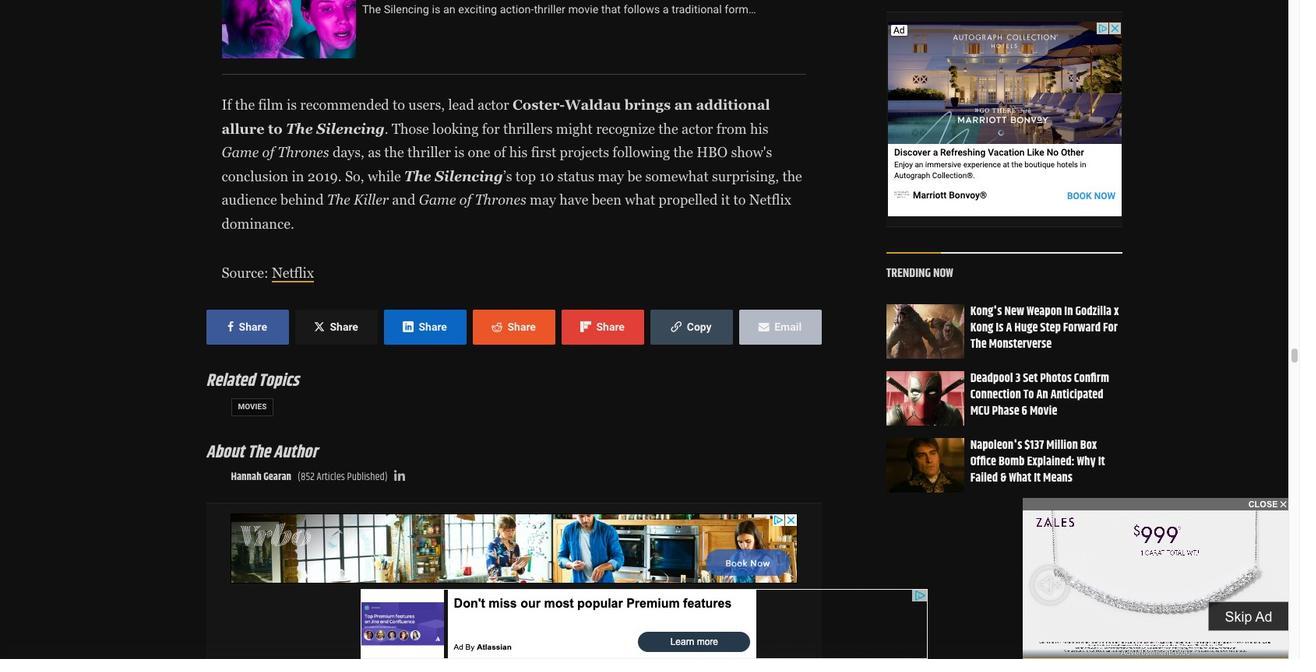 Task type: describe. For each thing, give the bounding box(es) containing it.
0 vertical spatial thriller
[[534, 3, 565, 16]]

actor for the
[[682, 120, 713, 137]]

kong's new weapon in godzilla x kong is a huge step forward for the monsterverse
[[970, 303, 1119, 354]]

skip
[[1225, 610, 1252, 625]]

kong's new weapon in godzilla x kong is a huge step forward for the monsterverse link
[[970, 303, 1119, 354]]

skip ad
[[1225, 610, 1272, 625]]

connection
[[970, 386, 1021, 405]]

entertaining
[[846, 3, 905, 16]]

confirm
[[1074, 370, 1109, 389]]

0 horizontal spatial and
[[392, 192, 415, 208]]

exciting
[[458, 3, 497, 16]]

2019.
[[307, 168, 342, 184]]

users,
[[408, 97, 445, 113]]

recommended
[[300, 97, 389, 113]]

0 vertical spatial silencing
[[384, 3, 429, 16]]

0 horizontal spatial netflix
[[272, 265, 314, 281]]

1 horizontal spatial it
[[1098, 453, 1105, 472]]

3 share link from the left
[[384, 310, 466, 345]]

coster-waldau brings an additional allure to
[[222, 97, 770, 137]]

behind
[[280, 192, 324, 208]]

might
[[556, 120, 593, 137]]

actor for lead
[[478, 97, 509, 113]]

to for may have been what propelled it to netflix dominance.
[[733, 192, 746, 208]]

0 vertical spatial the silencing
[[286, 120, 385, 137]]

box
[[1080, 437, 1097, 456]]

5 share link from the left
[[561, 310, 644, 345]]

1 vertical spatial advertisement region
[[230, 514, 797, 584]]

photos
[[1040, 370, 1072, 389]]

close ✕
[[1248, 500, 1287, 509]]

may inside 's top 10 status may be somewhat surprising, the audience behind
[[598, 168, 624, 184]]

author
[[274, 439, 317, 466]]

x
[[1114, 303, 1119, 322]]

in
[[292, 168, 304, 184]]

now
[[933, 265, 953, 284]]

. those looking for thrillers might recognize the actor from his game of thrones
[[222, 120, 768, 161]]

why
[[1077, 453, 1096, 472]]

movie
[[1030, 402, 1057, 421]]

his inside the . those looking for thrillers might recognize the actor from his game of thrones
[[750, 120, 768, 137]]

million
[[1046, 437, 1078, 456]]

1 horizontal spatial of
[[459, 192, 472, 208]]

napoleon's $137 million box office bomb explained: why it failed & what it means link
[[970, 437, 1105, 488]]

action-
[[500, 3, 534, 16]]

hbo
[[697, 144, 728, 161]]

copy link
[[650, 310, 733, 345]]

in
[[1064, 303, 1073, 322]]

top
[[516, 168, 536, 184]]

for
[[1103, 319, 1118, 338]]

netflix link
[[272, 265, 314, 282]]

as
[[368, 144, 381, 161]]

somewhat
[[645, 168, 709, 184]]

movies
[[238, 403, 267, 412]]

weapon
[[1027, 303, 1062, 322]]

4 share from the left
[[507, 321, 536, 333]]

to for coster-waldau brings an additional allure to
[[268, 120, 282, 137]]

coster-
[[513, 97, 565, 113]]

deadpool 3 set photos confirm connection to an anticipated mcu phase 6 movie
[[970, 370, 1109, 421]]

what
[[625, 192, 655, 208]]

the killer and game of thrones
[[327, 192, 530, 208]]

is inside days, as the thriller is one of his first projects following the hbo show's conclusion in 2019. so, while
[[454, 144, 464, 161]]

hannah gearan link
[[231, 469, 291, 486]]

that
[[601, 3, 621, 16]]

of inside days, as the thriller is one of his first projects following the hbo show's conclusion in 2019. so, while
[[494, 144, 506, 161]]

5 share from the left
[[596, 321, 625, 333]]

email
[[774, 321, 802, 333]]

recognize
[[596, 120, 655, 137]]

so,
[[345, 168, 364, 184]]

if
[[222, 97, 232, 113]]

dominance.
[[222, 216, 294, 232]]

conclusion
[[222, 168, 288, 184]]

propelled
[[659, 192, 718, 208]]

an for exciting
[[443, 3, 455, 16]]

0 vertical spatial advertisement region
[[888, 22, 1121, 217]]

surprising,
[[712, 168, 779, 184]]

netflix inside may have been what propelled it to netflix dominance.
[[749, 192, 791, 208]]

1 horizontal spatial and
[[1019, 3, 1038, 16]]

godzilla
[[1075, 303, 1112, 322]]

means
[[1043, 469, 1073, 488]]

4 share link from the left
[[472, 310, 555, 345]]

1 vertical spatial silencing
[[316, 120, 385, 137]]

(852
[[298, 469, 315, 486]]

what
[[1009, 469, 1031, 488]]

projects
[[560, 144, 609, 161]]

new
[[1004, 303, 1024, 322]]

may have been what propelled it to netflix dominance.
[[222, 192, 791, 232]]

napoleon's
[[970, 437, 1022, 456]]

articles
[[317, 469, 345, 486]]

1 vertical spatial thrones
[[475, 192, 526, 208]]

the right as
[[384, 144, 404, 161]]

hannah gearan (852 articles published)
[[231, 469, 388, 486]]

10
[[539, 168, 554, 184]]

a
[[1006, 319, 1012, 338]]

additional
[[696, 97, 770, 113]]

allure
[[222, 120, 264, 137]]

thriller inside days, as the thriller is one of his first projects following the hbo show's conclusion in 2019. so, while
[[407, 144, 451, 161]]

1 horizontal spatial the silencing
[[404, 168, 503, 184]]

copy
[[687, 321, 712, 333]]

close ✕ button
[[1023, 499, 1288, 511]]

6
[[1022, 402, 1027, 421]]

an
[[1036, 386, 1048, 405]]



Task type: locate. For each thing, give the bounding box(es) containing it.
to inside may have been what propelled it to netflix dominance.
[[733, 192, 746, 208]]

1 horizontal spatial actor
[[682, 120, 713, 137]]

0 vertical spatial thrones
[[278, 144, 329, 161]]

0 horizontal spatial actor
[[478, 97, 509, 113]]

of up 'conclusion'
[[262, 144, 274, 161]]

deadpool
[[970, 370, 1013, 389]]

published)
[[347, 469, 388, 486]]

and left twists,
[[1019, 3, 1038, 16]]

with
[[944, 3, 965, 16]]

topics
[[258, 368, 299, 395]]

1 horizontal spatial netflix
[[749, 192, 791, 208]]

the right if
[[235, 97, 255, 113]]

joaquin phoenix staring into the middle distance in napoleon 1 image
[[886, 439, 964, 493]]

is left exciting at the top
[[432, 3, 440, 16]]

0 vertical spatial may
[[598, 168, 624, 184]]

the inside 's top 10 status may be somewhat surprising, the audience behind
[[782, 168, 802, 184]]

may inside may have been what propelled it to netflix dominance.
[[530, 192, 556, 208]]

waldau
[[565, 97, 621, 113]]

may
[[598, 168, 624, 184], [530, 192, 556, 208]]

actor
[[478, 97, 509, 113], [682, 120, 713, 137]]

an for additional
[[674, 97, 692, 113]]

formula
[[725, 3, 764, 16]]

it
[[1098, 453, 1105, 472], [1034, 469, 1041, 488]]

deadpool (ryan reynolds) looking straight at the camera in deadpool 2 1 image
[[886, 372, 964, 426]]

actor up hbo
[[682, 120, 713, 137]]

an left exciting at the top
[[443, 3, 455, 16]]

game down allure
[[222, 144, 259, 161]]

0 vertical spatial actor
[[478, 97, 509, 113]]

1 horizontal spatial an
[[674, 97, 692, 113]]

the right surprising,
[[782, 168, 802, 184]]

related
[[206, 368, 255, 395]]

0 horizontal spatial is
[[287, 97, 297, 113]]

1 horizontal spatial game
[[419, 192, 456, 208]]

2 vertical spatial is
[[454, 144, 464, 161]]

to right it
[[733, 192, 746, 208]]

kong's
[[970, 303, 1002, 322]]

the down brings
[[658, 120, 678, 137]]

of inside the . those looking for thrillers might recognize the actor from his game of thrones
[[262, 144, 274, 161]]

1 horizontal spatial thriller
[[534, 3, 565, 16]]

suspense
[[968, 3, 1016, 16]]

and
[[1019, 3, 1038, 16], [392, 192, 415, 208]]

close
[[1248, 500, 1278, 509]]

may down the 10
[[530, 192, 556, 208]]

of down days, as the thriller is one of his first projects following the hbo show's conclusion in 2019. so, while
[[459, 192, 472, 208]]

actor inside the . those looking for thrillers might recognize the actor from his game of thrones
[[682, 120, 713, 137]]

silencing up the days,
[[316, 120, 385, 137]]

traditional
[[672, 3, 722, 16]]

thrones
[[278, 144, 329, 161], [475, 192, 526, 208]]

the inside kong's new weapon in godzilla x kong is a huge step forward for the monsterverse
[[970, 335, 987, 354]]

those
[[392, 120, 429, 137]]

thrones inside the . those looking for thrillers might recognize the actor from his game of thrones
[[278, 144, 329, 161]]

silencing left exciting at the top
[[384, 3, 429, 16]]

movies link
[[231, 399, 274, 416]]

source: netflix
[[222, 265, 314, 281]]

1 horizontal spatial to
[[393, 97, 405, 113]]

1 share from the left
[[239, 321, 267, 333]]

share
[[239, 321, 267, 333], [330, 321, 358, 333], [419, 321, 447, 333], [507, 321, 536, 333], [596, 321, 625, 333]]

his inside days, as the thriller is one of his first projects following the hbo show's conclusion in 2019. so, while
[[509, 144, 528, 161]]

0 horizontal spatial it
[[1034, 469, 1041, 488]]

thrones down 's
[[475, 192, 526, 208]]

an right provides
[[831, 3, 843, 16]]

0 horizontal spatial thriller
[[407, 144, 451, 161]]

provides
[[785, 3, 828, 16]]

advertisement:
[[1121, 649, 1173, 657]]

ending
[[908, 3, 942, 16]]

thrones up in
[[278, 144, 329, 161]]

1 vertical spatial to
[[268, 120, 282, 137]]

3 share from the left
[[419, 321, 447, 333]]

gearan
[[263, 469, 291, 486]]

1 vertical spatial is
[[287, 97, 297, 113]]

2 horizontal spatial of
[[494, 144, 506, 161]]

may left the be
[[598, 168, 624, 184]]

explained:
[[1027, 453, 1075, 472]]

to
[[1023, 386, 1034, 405]]

phase
[[992, 402, 1019, 421]]

to down film
[[268, 120, 282, 137]]

one
[[468, 144, 490, 161]]

✕
[[1280, 500, 1287, 509]]

0 horizontal spatial may
[[530, 192, 556, 208]]

an right brings
[[674, 97, 692, 113]]

it right what
[[1034, 469, 1041, 488]]

0 horizontal spatial an
[[443, 3, 455, 16]]

lead
[[448, 97, 474, 113]]

deadpool 3 set photos confirm connection to an anticipated mcu phase 6 movie link
[[970, 370, 1109, 421]]

movie
[[568, 3, 598, 16]]

trending now
[[886, 265, 953, 284]]

actor up for in the top left of the page
[[478, 97, 509, 113]]

1 share link from the left
[[206, 310, 289, 345]]

advertisement region
[[888, 22, 1121, 217], [230, 514, 797, 584], [361, 590, 928, 660]]

days,
[[333, 144, 364, 161]]

kong
[[970, 319, 993, 338]]

advertisement: 0:00
[[1121, 649, 1190, 657]]

his up show's
[[750, 120, 768, 137]]

the inside the . those looking for thrillers might recognize the actor from his game of thrones
[[658, 120, 678, 137]]

2 share link from the left
[[295, 310, 377, 345]]

silencing down one
[[435, 168, 503, 184]]

it right the why
[[1098, 453, 1105, 472]]

related topics
[[206, 368, 299, 395]]

following
[[613, 144, 670, 161]]

1 horizontal spatial thrones
[[475, 192, 526, 208]]

the silencing up the killer and game of thrones on the top of page
[[404, 168, 503, 184]]

share link
[[206, 310, 289, 345], [295, 310, 377, 345], [384, 310, 466, 345], [472, 310, 555, 345], [561, 310, 644, 345]]

2 horizontal spatial is
[[454, 144, 464, 161]]

.
[[385, 120, 388, 137]]

to
[[393, 97, 405, 113], [268, 120, 282, 137], [733, 192, 746, 208]]

game
[[222, 144, 259, 161], [419, 192, 456, 208]]

the silencing down recommended
[[286, 120, 385, 137]]

this collage shows the two main characters from the silencing with a blue and purple overlay. image
[[222, 0, 356, 58]]

game right the killer
[[419, 192, 456, 208]]

2 horizontal spatial to
[[733, 192, 746, 208]]

be
[[627, 168, 642, 184]]

is left one
[[454, 144, 464, 161]]

1 vertical spatial may
[[530, 192, 556, 208]]

3
[[1015, 370, 1021, 389]]

source:
[[222, 265, 268, 281]]

1 vertical spatial netflix
[[272, 265, 314, 281]]

about the author
[[206, 439, 317, 466]]

of
[[262, 144, 274, 161], [494, 144, 506, 161], [459, 192, 472, 208]]

napoleon's $137 million box office bomb explained: why it failed & what it means
[[970, 437, 1105, 488]]

game inside the . those looking for thrillers might recognize the actor from his game of thrones
[[222, 144, 259, 161]]

2 vertical spatial to
[[733, 192, 746, 208]]

to up "those"
[[393, 97, 405, 113]]

2 horizontal spatial an
[[831, 3, 843, 16]]

is right film
[[287, 97, 297, 113]]

office
[[970, 453, 996, 472]]

0 vertical spatial and
[[1019, 3, 1038, 16]]

trending
[[886, 265, 931, 284]]

if the film is recommended to users, lead actor
[[222, 97, 513, 113]]

godzilla and kong 1 image
[[886, 305, 964, 359]]

about
[[206, 439, 244, 466]]

0 horizontal spatial his
[[509, 144, 528, 161]]

the silencing
[[286, 120, 385, 137], [404, 168, 503, 184]]

netflix
[[749, 192, 791, 208], [272, 265, 314, 281]]

a
[[663, 3, 669, 16]]

1 vertical spatial game
[[419, 192, 456, 208]]

&
[[1000, 469, 1007, 488]]

1 vertical spatial the silencing
[[404, 168, 503, 184]]

days, as the thriller is one of his first projects following the hbo show's conclusion in 2019. so, while
[[222, 144, 772, 184]]

his
[[750, 120, 768, 137], [509, 144, 528, 161]]

is
[[432, 3, 440, 16], [287, 97, 297, 113], [454, 144, 464, 161]]

0 vertical spatial is
[[432, 3, 440, 16]]

2 share from the left
[[330, 321, 358, 333]]

and down while
[[392, 192, 415, 208]]

0 vertical spatial his
[[750, 120, 768, 137]]

have
[[559, 192, 588, 208]]

0 horizontal spatial the silencing
[[286, 120, 385, 137]]

audience
[[222, 192, 277, 208]]

1 horizontal spatial is
[[432, 3, 440, 16]]

1 horizontal spatial his
[[750, 120, 768, 137]]

thrillers
[[503, 120, 553, 137]]

0 horizontal spatial game
[[222, 144, 259, 161]]

0 horizontal spatial thrones
[[278, 144, 329, 161]]

1 vertical spatial actor
[[682, 120, 713, 137]]

brings
[[625, 97, 671, 113]]

failed
[[970, 469, 998, 488]]

0 horizontal spatial to
[[268, 120, 282, 137]]

thriller left movie
[[534, 3, 565, 16]]

thriller down "those"
[[407, 144, 451, 161]]

1 vertical spatial thriller
[[407, 144, 451, 161]]

2 vertical spatial advertisement region
[[361, 590, 928, 660]]

of right one
[[494, 144, 506, 161]]

netflix down surprising,
[[749, 192, 791, 208]]

is
[[996, 319, 1004, 338]]

1 vertical spatial his
[[509, 144, 528, 161]]

an
[[443, 3, 455, 16], [831, 3, 843, 16], [674, 97, 692, 113]]

1 horizontal spatial may
[[598, 168, 624, 184]]

first
[[531, 144, 556, 161]]

to inside coster-waldau brings an additional allure to
[[268, 120, 282, 137]]

monsterverse
[[989, 335, 1052, 354]]

the
[[362, 3, 381, 16], [286, 120, 313, 137], [404, 168, 431, 184], [327, 192, 350, 208], [970, 335, 987, 354], [247, 439, 270, 466]]

0 horizontal spatial of
[[262, 144, 274, 161]]

an inside coster-waldau brings an additional allure to
[[674, 97, 692, 113]]

's
[[503, 168, 512, 184]]

0 vertical spatial netflix
[[749, 192, 791, 208]]

0 vertical spatial game
[[222, 144, 259, 161]]

been
[[592, 192, 622, 208]]

2 vertical spatial silencing
[[435, 168, 503, 184]]

1 vertical spatial and
[[392, 192, 415, 208]]

0 vertical spatial to
[[393, 97, 405, 113]]

the up somewhat
[[673, 144, 693, 161]]

video player region
[[1023, 511, 1288, 660]]

follows
[[624, 3, 660, 16]]

his up top in the left of the page
[[509, 144, 528, 161]]

netflix right source:
[[272, 265, 314, 281]]



Task type: vqa. For each thing, say whether or not it's contained in the screenshot.
'napoleon-movie-josephine-what-happened-after-divorce-2 1' IMAGE
no



